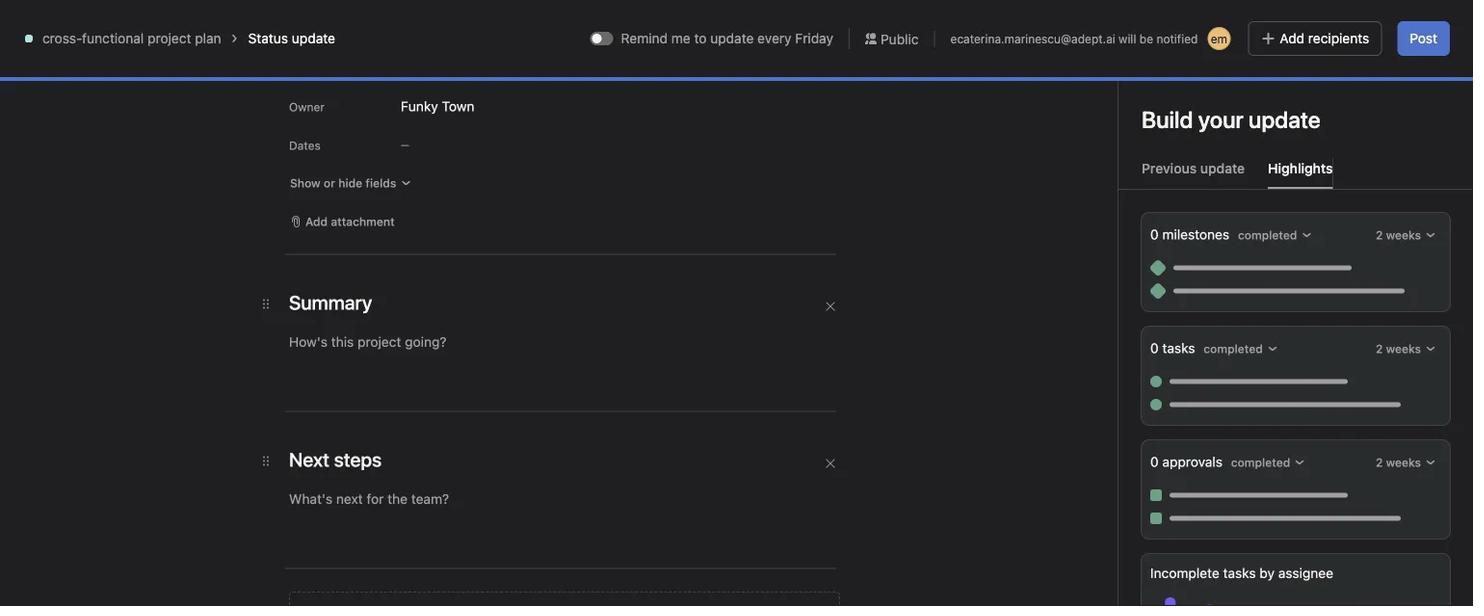 Task type: locate. For each thing, give the bounding box(es) containing it.
add left subtask
[[287, 408, 309, 421]]

0 vertical spatial 0
[[1151, 227, 1159, 242]]

on down draft project brief
[[324, 493, 339, 506]]

completed down section
[[1239, 228, 1298, 242]]

2 vertical spatial 2 weeks
[[1376, 456, 1422, 469]]

2 vertical spatial completed button
[[1227, 449, 1311, 476]]

update right to
[[711, 30, 754, 46]]

completed right 'approvals'
[[1232, 456, 1291, 469]]

update right status
[[292, 30, 335, 46]]

26
[[357, 327, 371, 340]]

previous update
[[1142, 160, 1246, 176]]

public
[[881, 31, 919, 47]]

add for add section
[[1164, 208, 1193, 226]]

tab list
[[1119, 158, 1474, 190]]

2 vertical spatial weeks
[[1387, 456, 1422, 469]]

—
[[401, 139, 410, 150]]

1 vertical spatial completed
[[1204, 342, 1264, 356]]

2 weeks from the top
[[1387, 342, 1422, 356]]

0 vertical spatial weeks
[[1387, 228, 1422, 242]]

draft
[[294, 459, 325, 475]]

2 for 0 tasks
[[1376, 342, 1384, 356]]

high
[[279, 294, 304, 307]]

completed
[[1239, 228, 1298, 242], [1204, 342, 1264, 356], [1232, 456, 1291, 469]]

2 remove section image from the top
[[825, 458, 837, 469]]

0 milestones
[[1151, 227, 1234, 242]]

project
[[148, 30, 191, 46], [329, 459, 373, 475]]

1
[[441, 327, 447, 340]]

0 vertical spatial on track
[[327, 294, 374, 307]]

track up 26
[[346, 294, 374, 307]]

on track up –
[[327, 294, 374, 307]]

incomplete
[[1151, 565, 1220, 581]]

show
[[290, 176, 321, 190]]

2 for 0 milestones
[[1376, 228, 1384, 242]]

0 vertical spatial on
[[327, 294, 343, 307]]

1 vertical spatial on
[[324, 493, 339, 506]]

1 vertical spatial completed button
[[1199, 335, 1284, 362]]

0 vertical spatial 2 weeks button
[[1372, 222, 1442, 249]]

cross-
[[42, 30, 82, 46]]

completed for 0 approvals
[[1232, 456, 1291, 469]]

completed right 0 tasks
[[1204, 342, 1264, 356]]

show or hide fields
[[290, 176, 396, 190]]

list box
[[509, 8, 972, 39]]

Section title text field
[[289, 446, 382, 473]]

add subtask
[[287, 408, 357, 421]]

1 vertical spatial 2 weeks button
[[1372, 335, 1442, 362]]

track
[[346, 294, 374, 307], [342, 493, 370, 506]]

add attachment button
[[281, 208, 404, 235]]

status
[[248, 30, 288, 46]]

incomplete tasks by assignee
[[1151, 565, 1334, 581]]

left
[[1153, 23, 1171, 37]]

0 vertical spatial tasks
[[1163, 340, 1196, 356]]

track down draft project brief
[[342, 493, 370, 506]]

by
[[1260, 565, 1275, 581]]

completed button for 0 tasks
[[1199, 335, 1284, 362]]

add down trial?
[[1280, 30, 1305, 46]]

0 horizontal spatial tasks
[[1163, 340, 1196, 356]]

3 2 from the top
[[1376, 456, 1384, 469]]

track for low
[[342, 493, 370, 506]]

draft project brief
[[294, 459, 405, 475]]

weeks for approvals
[[1387, 456, 1422, 469]]

1 horizontal spatial tasks
[[1224, 565, 1257, 581]]

on track
[[327, 294, 374, 307], [324, 493, 370, 506]]

remind
[[621, 30, 668, 46]]

add up "0 milestones"
[[1164, 208, 1193, 226]]

add
[[1321, 16, 1342, 30], [1280, 30, 1305, 46], [1164, 208, 1193, 226], [306, 215, 328, 228], [287, 408, 309, 421]]

completed button
[[1234, 222, 1318, 249], [1199, 335, 1284, 362], [1227, 449, 1311, 476]]

1 vertical spatial remove section image
[[825, 458, 837, 469]]

funky town
[[401, 98, 475, 114]]

2 2 weeks button from the top
[[1372, 335, 1442, 362]]

2 2 weeks from the top
[[1376, 342, 1422, 356]]

oct
[[307, 327, 326, 340]]

2 horizontal spatial update
[[1201, 160, 1246, 176]]

add inside dropdown button
[[306, 215, 328, 228]]

on up 24
[[327, 294, 343, 307]]

30
[[1107, 23, 1121, 37]]

1 weeks from the top
[[1387, 228, 1422, 242]]

1 2 weeks button from the top
[[1372, 222, 1442, 249]]

project left plan
[[148, 30, 191, 46]]

add up add recipients
[[1321, 16, 1342, 30]]

0 vertical spatial remove section image
[[825, 301, 837, 312]]

2 vertical spatial 0
[[1151, 454, 1159, 470]]

your update
[[1199, 106, 1321, 133]]

1 vertical spatial project
[[329, 459, 373, 475]]

1 vertical spatial 2
[[1376, 342, 1384, 356]]

in
[[1233, 16, 1242, 30]]

post
[[1411, 30, 1438, 46]]

meeting
[[401, 587, 452, 602]]

0 horizontal spatial update
[[292, 30, 335, 46]]

dates
[[289, 139, 321, 152]]

days
[[1125, 23, 1150, 37]]

1 remove section image from the top
[[825, 301, 837, 312]]

tab list containing previous update
[[1119, 158, 1474, 190]]

0 vertical spatial track
[[346, 294, 374, 307]]

project left brief
[[329, 459, 373, 475]]

home link
[[12, 59, 220, 90]]

3 weeks from the top
[[1387, 456, 1422, 469]]

attachment
[[331, 215, 395, 228]]

3 2 weeks from the top
[[1376, 456, 1422, 469]]

0 for 0 approvals
[[1151, 454, 1159, 470]]

schedule kickoff meeting
[[294, 587, 452, 602]]

2 vertical spatial 2
[[1376, 456, 1384, 469]]

2 weeks button
[[1372, 222, 1442, 249], [1372, 335, 1442, 362], [1372, 449, 1442, 476]]

add for add recipients
[[1280, 30, 1305, 46]]

weeks
[[1387, 228, 1422, 242], [1387, 342, 1422, 356], [1387, 456, 1422, 469]]

1 0 from the top
[[1151, 227, 1159, 242]]

1 vertical spatial on track
[[324, 493, 370, 506]]

update up section
[[1201, 160, 1246, 176]]

1 horizontal spatial update
[[711, 30, 754, 46]]

on
[[327, 294, 343, 307], [324, 493, 339, 506]]

approvals
[[1163, 454, 1223, 470]]

my
[[1246, 16, 1262, 30]]

weeks for milestones
[[1387, 228, 1422, 242]]

0 vertical spatial 2 weeks
[[1376, 228, 1422, 242]]

0 horizontal spatial project
[[148, 30, 191, 46]]

remove section image
[[825, 301, 837, 312], [825, 458, 837, 469]]

1 vertical spatial tasks
[[1224, 565, 1257, 581]]

2 0 from the top
[[1151, 340, 1159, 356]]

tasks
[[1163, 340, 1196, 356], [1224, 565, 1257, 581]]

add for add subtask
[[287, 408, 309, 421]]

on track down draft project brief
[[324, 493, 370, 506]]

weeks for tasks
[[1387, 342, 1422, 356]]

board image
[[266, 70, 289, 94]]

2 vertical spatial 2 weeks button
[[1372, 449, 1442, 476]]

add down "show"
[[306, 215, 328, 228]]

what's in my trial? button
[[1183, 10, 1300, 37]]

on track for high
[[327, 294, 374, 307]]

owner
[[289, 100, 325, 114]]

update inside tab list
[[1201, 160, 1246, 176]]

2 weeks
[[1376, 228, 1422, 242], [1376, 342, 1422, 356], [1376, 456, 1422, 469]]

what's in my trial?
[[1191, 16, 1292, 30]]

2 vertical spatial completed
[[1232, 456, 1291, 469]]

functional
[[82, 30, 144, 46]]

1 horizontal spatial project
[[329, 459, 373, 475]]

3 0 from the top
[[1151, 454, 1159, 470]]

1 vertical spatial track
[[342, 493, 370, 506]]

0 vertical spatial completed button
[[1234, 222, 1318, 249]]

0 vertical spatial 2
[[1376, 228, 1384, 242]]

2
[[1376, 228, 1384, 242], [1376, 342, 1384, 356], [1376, 456, 1384, 469]]

Section title text field
[[289, 289, 372, 316]]

1 2 from the top
[[1376, 228, 1384, 242]]

to
[[695, 30, 707, 46]]

build
[[1142, 106, 1194, 133]]

tasks for incomplete
[[1224, 565, 1257, 581]]

add recipients button
[[1249, 21, 1383, 56]]

0 approvals
[[1151, 454, 1227, 470]]

post button
[[1398, 21, 1451, 56]]

1 2 weeks from the top
[[1376, 228, 1422, 242]]

track for high
[[346, 294, 374, 307]]

on for low
[[324, 493, 339, 506]]

3 2 weeks button from the top
[[1372, 449, 1442, 476]]

1 vertical spatial weeks
[[1387, 342, 1422, 356]]

1 vertical spatial 2 weeks
[[1376, 342, 1422, 356]]

completed for 0 milestones
[[1239, 228, 1298, 242]]

None text field
[[312, 65, 571, 99]]

0 tasks
[[1151, 340, 1199, 356]]

subtask
[[313, 408, 357, 421]]

schedule
[[294, 587, 352, 602]]

2 2 from the top
[[1376, 342, 1384, 356]]

assignee
[[1279, 565, 1334, 581]]

0 vertical spatial completed
[[1239, 228, 1298, 242]]

1 vertical spatial 0
[[1151, 340, 1159, 356]]



Task type: describe. For each thing, give the bounding box(es) containing it.
–
[[347, 327, 354, 340]]

2 weeks for approvals
[[1376, 456, 1422, 469]]

0 vertical spatial project
[[148, 30, 191, 46]]

1 button
[[437, 324, 466, 343]]

0 for 0 milestones
[[1151, 227, 1159, 242]]

or
[[324, 176, 335, 190]]

completed button for 0 milestones
[[1234, 222, 1318, 249]]

section
[[1197, 208, 1250, 226]]

remind me to update every friday switch
[[591, 32, 614, 45]]

24
[[329, 327, 344, 340]]

add for add attachment
[[306, 215, 328, 228]]

0 for 0 tasks
[[1151, 340, 1159, 356]]

2 weeks for milestones
[[1376, 228, 1422, 242]]

completed for 0 tasks
[[1204, 342, 1264, 356]]

me
[[672, 30, 691, 46]]

plan
[[195, 30, 221, 46]]

add for add billing info
[[1321, 16, 1342, 30]]

billing
[[1345, 16, 1378, 30]]

friday
[[796, 30, 834, 46]]

remove section image for section title text field
[[825, 458, 837, 469]]

remind me to update every friday
[[621, 30, 834, 46]]

2 weeks button for approvals
[[1372, 449, 1442, 476]]

brief
[[377, 459, 405, 475]]

home
[[50, 66, 87, 82]]

funky
[[401, 98, 438, 114]]

to do
[[254, 208, 294, 226]]

add to starred image
[[607, 74, 623, 90]]

update for previous update
[[1201, 160, 1246, 176]]

build your update
[[1142, 106, 1321, 133]]

previous
[[1142, 160, 1197, 176]]

info
[[1381, 16, 1402, 30]]

notified
[[1157, 32, 1199, 45]]

add section button
[[1134, 200, 1257, 234]]

add billing info
[[1321, 16, 1402, 30]]

add billing info button
[[1312, 10, 1410, 37]]

cross-functional project plan
[[42, 30, 221, 46]]

completed button for 0 approvals
[[1227, 449, 1311, 476]]

fields
[[366, 176, 396, 190]]

milestones
[[1163, 227, 1230, 242]]

every
[[758, 30, 792, 46]]

trial?
[[1265, 16, 1292, 30]]

what's
[[1191, 16, 1229, 30]]

on track for low
[[324, 493, 370, 506]]

status update
[[248, 30, 335, 46]]

hide
[[339, 176, 363, 190]]

town
[[442, 98, 475, 114]]

recipients
[[1309, 30, 1370, 46]]

cross-functional project plan link
[[42, 30, 221, 46]]

30 days left
[[1107, 23, 1171, 37]]

will
[[1119, 32, 1137, 45]]

oct 24 – 26
[[307, 327, 371, 340]]

em button
[[1199, 25, 1233, 52]]

2 for 0 approvals
[[1376, 456, 1384, 469]]

2 weeks button for milestones
[[1372, 222, 1442, 249]]

add section
[[1164, 208, 1250, 226]]

tasks for 0
[[1163, 340, 1196, 356]]

highlights
[[1269, 160, 1334, 176]]

em
[[1211, 32, 1228, 45]]

remove section image for section title text box
[[825, 301, 837, 312]]

low
[[279, 493, 300, 506]]

ecaterina.marinescu@adept.ai
[[951, 32, 1116, 45]]

add subtask button
[[263, 401, 365, 428]]

2 weeks for tasks
[[1376, 342, 1422, 356]]

ecaterina.marinescu@adept.ai will be notified
[[951, 32, 1199, 45]]

hide sidebar image
[[25, 15, 40, 31]]

kickoff
[[356, 587, 398, 602]]

add recipients
[[1280, 30, 1370, 46]]

2 weeks button for tasks
[[1372, 335, 1442, 362]]

show or hide fields button
[[281, 170, 421, 197]]

update for status update
[[292, 30, 335, 46]]

add attachment
[[306, 215, 395, 228]]

be
[[1140, 32, 1154, 45]]

on for high
[[327, 294, 343, 307]]



Task type: vqa. For each thing, say whether or not it's contained in the screenshot.
draft project brief
yes



